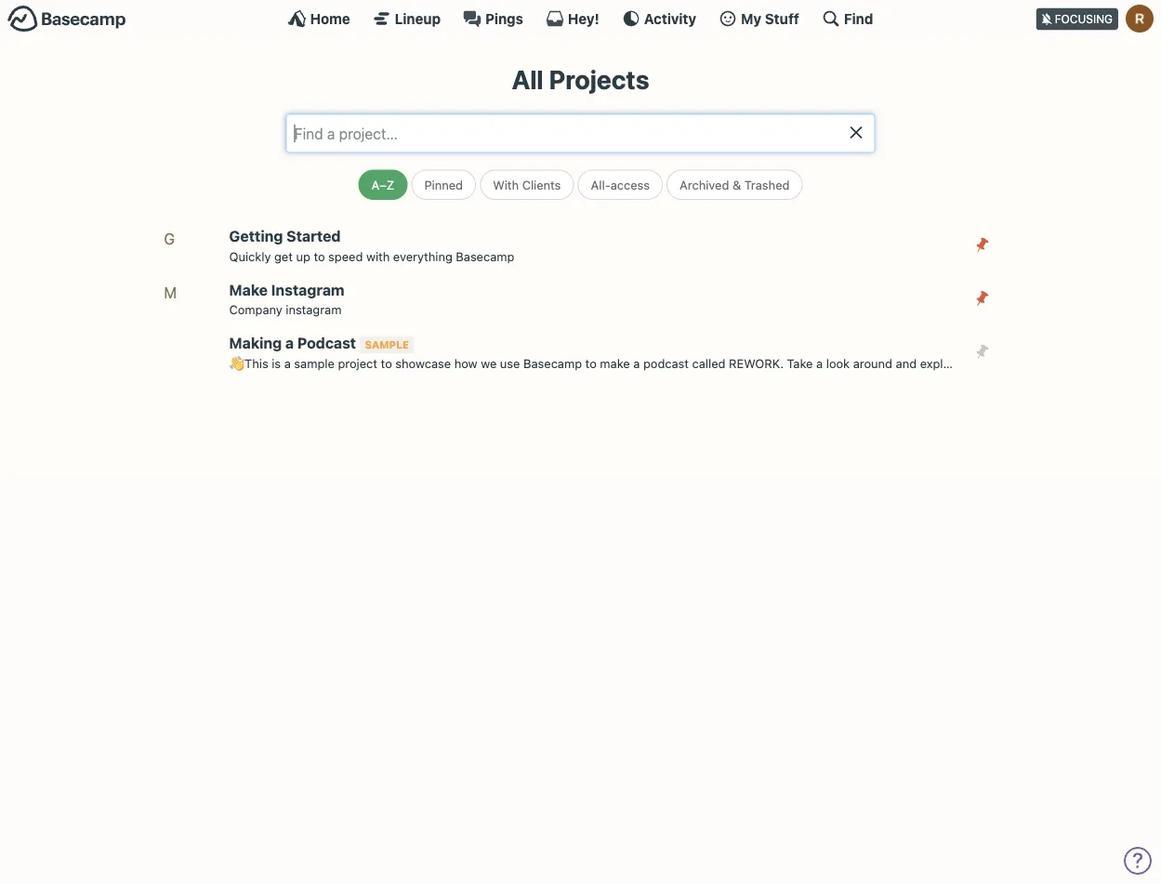 Task type: describe. For each thing, give the bounding box(es) containing it.
with clients
[[493, 178, 561, 191]]

called
[[692, 356, 726, 370]]

take
[[787, 356, 813, 370]]

getting
[[229, 227, 283, 245]]

archived & trashed
[[680, 178, 790, 191]]

basecamp inside making a podcast sample 👋 this is a sample project to showcase how we use basecamp to make a podcast called rework. take a look around and explore!
[[523, 356, 582, 370]]

trashed
[[744, 178, 790, 191]]

and
[[896, 356, 917, 370]]

around
[[853, 356, 892, 370]]

pinned
[[424, 178, 463, 191]]

rework.
[[729, 356, 784, 370]]

my
[[741, 10, 761, 26]]

all-
[[591, 178, 610, 191]]

stuff
[[765, 10, 799, 26]]

hey! button
[[546, 9, 599, 28]]

a–z link
[[358, 170, 407, 200]]

m
[[164, 284, 177, 301]]

a–z
[[371, 178, 394, 191]]

find
[[844, 10, 873, 26]]

this
[[245, 356, 268, 370]]

use
[[500, 356, 520, 370]]

lineup link
[[372, 9, 441, 28]]

instagram
[[286, 303, 342, 317]]

sample
[[294, 356, 335, 370]]

everything
[[393, 249, 453, 263]]

👋
[[229, 356, 241, 370]]

speed
[[328, 249, 363, 263]]

all-access link
[[578, 170, 663, 200]]

find button
[[822, 9, 873, 28]]

up
[[296, 249, 310, 263]]

make
[[229, 281, 268, 298]]

&
[[732, 178, 741, 191]]

pinned link
[[411, 170, 476, 200]]

pings
[[485, 10, 523, 26]]

to inside getting started quickly get up to speed with everything basecamp
[[314, 249, 325, 263]]

g
[[164, 230, 175, 248]]

sample
[[365, 338, 409, 351]]



Task type: vqa. For each thing, say whether or not it's contained in the screenshot.
topmost Jer Mill image
no



Task type: locate. For each thing, give the bounding box(es) containing it.
explore!
[[920, 356, 965, 370]]

podcast
[[297, 334, 356, 352]]

lineup
[[395, 10, 441, 26]]

projects
[[549, 64, 649, 95]]

main element
[[0, 0, 1161, 36]]

podcast
[[643, 356, 689, 370]]

hey!
[[568, 10, 599, 26]]

archived
[[680, 178, 729, 191]]

all
[[512, 64, 543, 95]]

pings button
[[463, 9, 523, 28]]

we
[[481, 356, 497, 370]]

ruby image
[[1126, 5, 1154, 33]]

basecamp inside getting started quickly get up to speed with everything basecamp
[[456, 249, 514, 263]]

how
[[454, 356, 477, 370]]

quickly
[[229, 249, 271, 263]]

home
[[310, 10, 350, 26]]

with clients link
[[480, 170, 574, 200]]

a left look on the right top
[[816, 356, 823, 370]]

get
[[274, 249, 293, 263]]

a right is
[[284, 356, 291, 370]]

0 vertical spatial basecamp
[[456, 249, 514, 263]]

to right up
[[314, 249, 325, 263]]

2 horizontal spatial to
[[585, 356, 597, 370]]

to down sample at the top
[[381, 356, 392, 370]]

with
[[493, 178, 519, 191]]

making a podcast sample 👋 this is a sample project to showcase how we use basecamp to make a podcast called rework. take a look around and explore!
[[229, 334, 965, 370]]

focusing button
[[1036, 0, 1161, 36]]

navigation containing a–z
[[90, 162, 1071, 200]]

Find a project… text field
[[286, 114, 875, 153]]

to left make
[[585, 356, 597, 370]]

activity
[[644, 10, 696, 26]]

showcase
[[395, 356, 451, 370]]

getting started quickly get up to speed with everything basecamp
[[229, 227, 514, 263]]

basecamp right use
[[523, 356, 582, 370]]

archived & trashed link
[[667, 170, 803, 200]]

access
[[610, 178, 650, 191]]

switch accounts image
[[7, 5, 126, 33]]

focusing
[[1055, 13, 1113, 26]]

is
[[272, 356, 281, 370]]

home link
[[288, 9, 350, 28]]

a right "making"
[[285, 334, 294, 352]]

to
[[314, 249, 325, 263], [381, 356, 392, 370], [585, 356, 597, 370]]

project
[[338, 356, 377, 370]]

make
[[600, 356, 630, 370]]

make instagram company instagram
[[229, 281, 345, 317]]

basecamp right everything at the top
[[456, 249, 514, 263]]

basecamp
[[456, 249, 514, 263], [523, 356, 582, 370]]

1 horizontal spatial to
[[381, 356, 392, 370]]

navigation
[[90, 162, 1071, 200]]

started
[[286, 227, 341, 245]]

making
[[229, 334, 282, 352]]

a right make
[[633, 356, 640, 370]]

clients
[[522, 178, 561, 191]]

company
[[229, 303, 282, 317]]

1 vertical spatial basecamp
[[523, 356, 582, 370]]

instagram
[[271, 281, 345, 298]]

1 horizontal spatial basecamp
[[523, 356, 582, 370]]

activity link
[[622, 9, 696, 28]]

my stuff
[[741, 10, 799, 26]]

0 horizontal spatial to
[[314, 249, 325, 263]]

None submit
[[967, 230, 997, 260], [967, 284, 997, 313], [967, 337, 997, 367], [967, 230, 997, 260], [967, 284, 997, 313], [967, 337, 997, 367]]

0 horizontal spatial basecamp
[[456, 249, 514, 263]]

a
[[285, 334, 294, 352], [284, 356, 291, 370], [633, 356, 640, 370], [816, 356, 823, 370]]

all projects
[[512, 64, 649, 95]]

with
[[366, 249, 390, 263]]

my stuff button
[[719, 9, 799, 28]]

all-access
[[591, 178, 650, 191]]

look
[[826, 356, 850, 370]]



